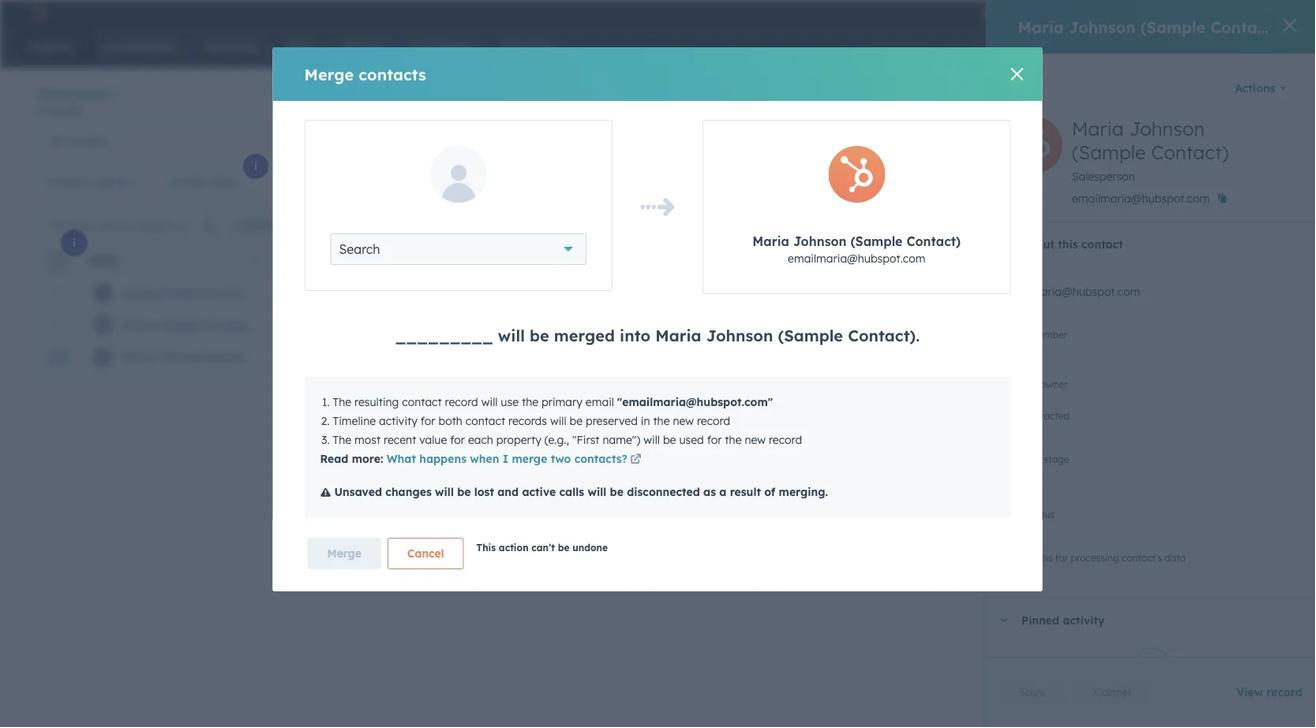 Task type: describe. For each thing, give the bounding box(es) containing it.
used
[[679, 433, 704, 447]]

phone number
[[1002, 329, 1067, 341]]

lifecycle stage
[[1002, 454, 1069, 465]]

upgrade image
[[984, 7, 998, 21]]

search
[[339, 242, 380, 257]]

lifecycle
[[1002, 454, 1041, 465]]

records inside contacts banner
[[46, 105, 82, 116]]

per
[[707, 382, 725, 396]]

ruby anderson image
[[1205, 6, 1220, 20]]

both
[[439, 414, 463, 428]]

last for last activity date
[[276, 175, 299, 189]]

phone for phone number
[[1002, 329, 1030, 341]]

this action can't be undone
[[477, 542, 608, 554]]

emailmaria@hubspot.com inside maria johnson (sample contact) emailmaria@hubspot.com
[[788, 252, 926, 266]]

merge for merge
[[327, 547, 362, 561]]

assign
[[297, 220, 328, 232]]

"first
[[572, 433, 600, 447]]

each
[[468, 433, 493, 447]]

2 vertical spatial contact
[[1002, 379, 1038, 390]]

1 vertical spatial i button
[[243, 154, 268, 179]]

1 press to sort. element from the left
[[251, 254, 257, 267]]

contacts for unassigned contacts
[[805, 135, 850, 148]]

1 horizontal spatial maria johnson (sample contact)
[[1018, 17, 1279, 37]]

create date
[[170, 175, 235, 189]]

1 selected
[[234, 219, 278, 231]]

view record
[[1237, 686, 1303, 700]]

all for all contacts
[[51, 135, 63, 148]]

create for create contact
[[1198, 96, 1227, 107]]

search button
[[330, 234, 587, 265]]

stage
[[1044, 454, 1069, 465]]

brian halligan (sample contact) link
[[122, 318, 302, 332]]

2 horizontal spatial i button
[[1104, 102, 1129, 127]]

maria right upgrade icon
[[1018, 17, 1064, 37]]

filters
[[594, 175, 626, 189]]

ruby anderson (rubyanndersson@gmail.com) button
[[666, 278, 953, 309]]

actions
[[1235, 81, 1275, 95]]

unassigned inside unassigned contacts button
[[741, 135, 802, 148]]

lead status button
[[404, 167, 500, 198]]

phone number
[[487, 255, 566, 266]]

number
[[1033, 329, 1067, 341]]

activity for last
[[303, 175, 345, 189]]

contacts for merge contacts
[[359, 64, 426, 84]]

1 horizontal spatial cancel button
[[1075, 677, 1151, 709]]

help image
[[1119, 7, 1134, 21]]

status inside lead status popup button
[[445, 175, 478, 189]]

unassigned button for brian halligan (sample contact)
[[666, 309, 864, 341]]

primary company column header
[[864, 243, 1062, 278]]

calling icon button
[[1047, 2, 1074, 23]]

timeline
[[333, 414, 376, 428]]

will down happens
[[435, 485, 454, 499]]

save button
[[999, 677, 1065, 709]]

0 vertical spatial new
[[673, 414, 694, 428]]

record up both at the bottom of page
[[445, 396, 478, 409]]

will right calls
[[588, 485, 607, 499]]

notifications image
[[1172, 7, 1186, 21]]

today at 11:54 am
[[1080, 287, 1175, 300]]

contact up both at the bottom of page
[[402, 396, 442, 409]]

(rubyanndersson@gmail.com)
[[796, 287, 953, 300]]

this
[[477, 542, 496, 554]]

preserved
[[586, 414, 638, 428]]

2 horizontal spatial owner
[[1040, 379, 1068, 390]]

2 vertical spatial i button
[[62, 231, 87, 256]]

1 vertical spatial new
[[745, 433, 766, 447]]

unsaved
[[334, 485, 382, 499]]

my contacts button
[[383, 126, 728, 157]]

(0)
[[629, 175, 645, 189]]

assign button
[[285, 218, 328, 233]]

i for the bottommost i button
[[73, 236, 76, 250]]

what happens when i merge two contacts?
[[387, 452, 628, 466]]

prev
[[567, 382, 592, 396]]

active
[[522, 485, 556, 499]]

2 horizontal spatial the
[[725, 433, 742, 447]]

advanced filters (0)
[[536, 175, 645, 189]]

at
[[1115, 287, 1126, 300]]

export button
[[1136, 215, 1186, 236]]

search button
[[1274, 33, 1301, 60]]

number
[[524, 255, 566, 266]]

emailmaria@hubspot.com inside button
[[291, 350, 437, 364]]

basis
[[1029, 552, 1053, 564]]

pagination navigation
[[537, 379, 680, 400]]

primary company
[[882, 255, 978, 266]]

advanced
[[536, 175, 591, 189]]

contacts banner
[[38, 81, 1277, 126]]

25 per page
[[691, 382, 757, 396]]

all for all views
[[1219, 134, 1233, 148]]

data
[[956, 94, 983, 108]]

brian
[[122, 318, 152, 332]]

primary
[[542, 396, 583, 409]]

last activity date (cdt)
[[1079, 255, 1209, 266]]

made
[[1244, 6, 1271, 19]]

settings link
[[1143, 4, 1163, 21]]

(e.g.,
[[545, 433, 569, 447]]

will up the (e.g., at the bottom left
[[550, 414, 567, 428]]

ruby anderson (rubyanndersson@gmail.com)
[[714, 287, 953, 300]]

primary
[[882, 255, 927, 266]]

view
[[1237, 686, 1263, 700]]

when
[[470, 452, 499, 466]]

be left used
[[663, 433, 676, 447]]

value
[[419, 433, 447, 447]]

record right view
[[1267, 686, 1303, 700]]

for up value
[[421, 414, 435, 428]]

for down both at the bottom of page
[[450, 433, 465, 447]]

lead inside lead status popup button
[[414, 175, 441, 189]]

email
[[586, 396, 614, 409]]

email emailmaria@hubspot.com
[[1002, 274, 1140, 299]]

(sample inside maria johnson (sample contact) salesperson
[[1072, 141, 1146, 164]]

close image
[[1284, 19, 1296, 32]]

records inside the resulting contact record will use the primary email "emailmaria@hubspot.com" timeline activity for both contact records will be preserved in the new record the most recent value for each property (e.g., "first name") will be used for the new record
[[508, 414, 547, 428]]

maria inside maria johnson (sample contact) emailmaria@hubspot.com
[[753, 234, 790, 249]]

-- button for junececi7@gmail.com
[[469, 278, 666, 309]]

date
[[1156, 255, 1181, 266]]

calling icon image
[[1053, 6, 1067, 20]]

lead button
[[1002, 463, 1300, 489]]

all views
[[1219, 134, 1267, 148]]

save
[[1019, 686, 1046, 700]]

read more:
[[320, 452, 387, 466]]

contacts?
[[574, 452, 628, 466]]

advanced filters (0) button
[[509, 167, 655, 198]]

contact up "each" at bottom left
[[466, 414, 505, 428]]

merge contacts
[[304, 64, 426, 84]]

prev button
[[537, 379, 598, 400]]

0 vertical spatial cancel button
[[388, 538, 464, 570]]

1 horizontal spatial status
[[1027, 509, 1055, 521]]

columns
[[1226, 219, 1263, 231]]

contact inside popup button
[[48, 175, 91, 189]]

be left 'lost'
[[457, 485, 471, 499]]

25
[[691, 382, 703, 396]]

dialog containing merge contacts
[[273, 47, 1043, 592]]

unassigned for maria johnson (sample contact)
[[686, 350, 747, 364]]

2 the from the top
[[333, 433, 351, 447]]

read
[[320, 452, 349, 466]]

salesperson
[[1072, 170, 1135, 184]]

a
[[719, 485, 727, 499]]

about
[[1021, 237, 1054, 251]]

create for create date
[[170, 175, 206, 189]]

in
[[641, 414, 650, 428]]

all contacts
[[51, 135, 111, 148]]



Task type: locate. For each thing, give the bounding box(es) containing it.
i down contact owner popup button
[[73, 236, 76, 250]]

the right the 'in'
[[653, 414, 670, 428]]

maria down brian
[[122, 350, 154, 364]]

0 vertical spatial merge
[[304, 64, 354, 84]]

(sample inside maria johnson (sample contact) emailmaria@hubspot.com
[[851, 234, 903, 249]]

activity inside the last activity date popup button
[[303, 175, 345, 189]]

create down all contacts "button"
[[170, 175, 206, 189]]

1 vertical spatial lead
[[1002, 471, 1028, 485]]

most
[[354, 433, 381, 447]]

i down all contacts "button"
[[254, 159, 257, 173]]

owner
[[95, 175, 129, 189], [733, 255, 770, 266], [1040, 379, 1068, 390]]

press to sort. element down 1 selected
[[251, 254, 257, 267]]

activity for pinned
[[1063, 614, 1105, 628]]

3 press to sort. element from the left
[[844, 254, 850, 267]]

owner up 'search name, phone, email addresses, or company' search box
[[95, 175, 129, 189]]

maria johnson (sample contact) salesperson
[[1072, 117, 1229, 184]]

2 horizontal spatial activity
[[1063, 614, 1105, 628]]

owner up anderson on the right
[[733, 255, 770, 266]]

1 junececi7@gmail.com from the left
[[122, 287, 242, 300]]

last up assign button
[[276, 175, 299, 189]]

Phone number text field
[[1002, 326, 1300, 358]]

caret image inside "about this contact" "dropdown button"
[[999, 242, 1009, 246]]

0 vertical spatial email
[[290, 255, 321, 266]]

menu
[[982, 0, 1296, 25]]

will left use
[[481, 396, 498, 409]]

press to sort. element
[[251, 254, 257, 267], [449, 254, 455, 267], [844, 254, 850, 267]]

anderson
[[744, 287, 793, 300]]

0 vertical spatial the
[[522, 396, 539, 409]]

emailmaria@hubspot.com up number
[[1002, 285, 1140, 299]]

am
[[1158, 287, 1175, 300]]

will up use
[[498, 326, 525, 346]]

create inside button
[[1198, 96, 1227, 107]]

0 horizontal spatial junececi7@gmail.com
[[122, 287, 242, 300]]

1 vertical spatial last
[[1079, 255, 1103, 266]]

1 horizontal spatial cancel
[[1094, 686, 1131, 700]]

date down all contacts "button"
[[210, 175, 235, 189]]

1 horizontal spatial the
[[653, 414, 670, 428]]

maria
[[1018, 17, 1064, 37], [1072, 117, 1124, 141], [753, 234, 790, 249], [655, 326, 702, 346], [122, 350, 154, 364]]

unassigned button up page
[[666, 341, 864, 373]]

contacts for all contacts
[[66, 135, 111, 148]]

press to sort. element for email
[[449, 254, 455, 267]]

date up search
[[348, 175, 373, 189]]

1 horizontal spatial records
[[508, 414, 547, 428]]

i button up add
[[1104, 102, 1129, 127]]

for right basis
[[1055, 552, 1068, 564]]

press to sort. element up the ruby anderson (rubyanndersson@gmail.com)
[[844, 254, 850, 267]]

i button left name
[[62, 231, 87, 256]]

1 horizontal spatial email
[[1002, 274, 1027, 285]]

0 vertical spatial owner
[[95, 175, 129, 189]]

contact owner up last contacted
[[1002, 379, 1068, 390]]

merged
[[554, 326, 615, 346]]

2 vertical spatial contact owner
[[1002, 379, 1068, 390]]

0 vertical spatial contact owner
[[48, 175, 129, 189]]

hubspot image
[[28, 3, 47, 22]]

1 all from the left
[[1219, 134, 1233, 148]]

maria up anderson on the right
[[753, 234, 790, 249]]

for right used
[[707, 433, 722, 447]]

0 horizontal spatial activity
[[303, 175, 345, 189]]

maria up salesperson
[[1072, 117, 1124, 141]]

Search name, phone, email addresses, or company search field
[[42, 211, 228, 240]]

legal
[[1002, 552, 1027, 564]]

1 vertical spatial caret image
[[999, 619, 1009, 623]]

-- button for brian halligan (sample contact)
[[469, 309, 666, 341]]

merging.
[[779, 485, 828, 499]]

0 horizontal spatial maria johnson (sample contact)
[[122, 350, 304, 364]]

1 right prev
[[603, 382, 609, 396]]

pinned activity button
[[987, 599, 1300, 642]]

data quality
[[956, 94, 1027, 108]]

contact owner down all contacts
[[48, 175, 129, 189]]

processing
[[1071, 552, 1119, 564]]

merge inside button
[[327, 547, 362, 561]]

2 -- button from the top
[[469, 309, 666, 341]]

0 vertical spatial activity
[[303, 175, 345, 189]]

lead down the my contacts
[[414, 175, 441, 189]]

new up result
[[745, 433, 766, 447]]

status up basis
[[1027, 509, 1055, 521]]

1 vertical spatial maria johnson (sample contact)
[[122, 350, 304, 364]]

company
[[929, 255, 978, 266]]

2 press to sort. element from the left
[[449, 254, 455, 267]]

email
[[290, 255, 321, 266], [1002, 274, 1027, 285]]

1 vertical spatial email
[[1002, 274, 1027, 285]]

2 horizontal spatial contact
[[1002, 379, 1038, 390]]

record up of
[[769, 433, 802, 447]]

1 vertical spatial unassigned
[[686, 318, 747, 332]]

2 junececi7@gmail.com from the left
[[291, 287, 411, 300]]

1 date from the left
[[210, 175, 235, 189]]

cancel button down the pinned activity dropdown button
[[1075, 677, 1151, 709]]

1 horizontal spatial junececi7@gmail.com link
[[291, 287, 411, 300]]

0 vertical spatial cancel
[[407, 547, 444, 561]]

2 horizontal spatial i
[[1115, 107, 1118, 121]]

contact) inside maria johnson (sample contact) emailmaria@hubspot.com
[[907, 234, 961, 249]]

action
[[499, 542, 529, 554]]

0 horizontal spatial last
[[276, 175, 299, 189]]

1 inside button
[[603, 382, 609, 396]]

1 vertical spatial cancel
[[1094, 686, 1131, 700]]

merge for merge contacts
[[304, 64, 354, 84]]

view record link
[[1237, 686, 1303, 700]]

contact inside "dropdown button"
[[1081, 237, 1123, 251]]

junececi7@gmail.com link up halligan
[[122, 287, 242, 300]]

junececi7@gmail.com link inside 'button'
[[291, 287, 411, 300]]

resulting
[[354, 396, 399, 409]]

lead down lifecycle
[[1002, 471, 1028, 485]]

2 vertical spatial lead
[[1002, 509, 1025, 521]]

0 horizontal spatial status
[[445, 175, 478, 189]]

be down contacts?
[[610, 485, 624, 499]]

0 vertical spatial lead status
[[414, 175, 478, 189]]

the up timeline
[[333, 396, 351, 409]]

2 date from the left
[[348, 175, 373, 189]]

last left contacted
[[1002, 410, 1021, 422]]

1 vertical spatial merge
[[327, 547, 362, 561]]

contact owner inside popup button
[[48, 175, 129, 189]]

1 horizontal spatial i button
[[243, 154, 268, 179]]

about this contact
[[1021, 237, 1123, 251]]

press to sort. image
[[449, 254, 455, 265]]

contact down the actions
[[1230, 96, 1264, 107]]

johnson inside maria johnson (sample contact) emailmaria@hubspot.com
[[793, 234, 847, 249]]

create inside popup button
[[170, 175, 206, 189]]

press to sort. element left phone number
[[449, 254, 455, 267]]

1 horizontal spatial phone
[[1002, 329, 1030, 341]]

record
[[445, 396, 478, 409], [697, 414, 730, 428], [769, 433, 802, 447], [1267, 686, 1303, 700]]

1 vertical spatial records
[[508, 414, 547, 428]]

junececi7@gmail.com link down search
[[291, 287, 411, 300]]

unsaved changes will be lost and active calls will be disconnected as a result of merging.
[[334, 485, 828, 499]]

new up used
[[673, 414, 694, 428]]

junececi7@gmail.com up halligan
[[122, 287, 242, 300]]

activity up recent
[[379, 414, 418, 428]]

i button right create date
[[243, 154, 268, 179]]

the resulting contact record will use the primary email "emailmaria@hubspot.com" timeline activity for both contact records will be preserved in the new record the most recent value for each property (e.g., "first name") will be used for the new record
[[333, 396, 802, 447]]

junececi7@gmail.com inside 'button'
[[291, 287, 411, 300]]

cancel button left this
[[388, 538, 464, 570]]

record down "emailmaria@hubspot.com"
[[697, 414, 730, 428]]

owner up contacted
[[1040, 379, 1068, 390]]

2 all from the left
[[51, 135, 63, 148]]

upgrade
[[1001, 7, 1044, 20]]

1 horizontal spatial last
[[1002, 410, 1021, 422]]

emailmaria@hubspot.com up resulting
[[291, 350, 437, 364]]

the
[[333, 396, 351, 409], [333, 433, 351, 447]]

1 vertical spatial contact
[[685, 255, 730, 266]]

next button
[[615, 379, 680, 400]]

1 vertical spatial the
[[333, 433, 351, 447]]

1 horizontal spatial 1
[[603, 382, 609, 396]]

be right the can't
[[558, 542, 570, 554]]

i up add
[[1115, 107, 1118, 121]]

1 vertical spatial 1
[[603, 382, 609, 396]]

records down contacts
[[46, 105, 82, 116]]

for
[[421, 414, 435, 428], [450, 433, 465, 447], [707, 433, 722, 447], [1055, 552, 1068, 564]]

contact owner
[[48, 175, 129, 189], [685, 255, 770, 266], [1002, 379, 1068, 390]]

lead status down the my contacts
[[414, 175, 478, 189]]

settings image
[[1146, 7, 1160, 21]]

cancel left this
[[407, 547, 444, 561]]

status down the my contacts
[[445, 175, 478, 189]]

email down assign button
[[290, 255, 321, 266]]

dialog
[[273, 47, 1043, 592]]

lead up legal
[[1002, 509, 1025, 521]]

will
[[498, 326, 525, 346], [481, 396, 498, 409], [550, 414, 567, 428], [644, 433, 660, 447], [435, 485, 454, 499], [588, 485, 607, 499]]

last for last contacted
[[1002, 410, 1021, 422]]

search image
[[1282, 41, 1293, 52]]

today
[[1080, 287, 1112, 300]]

two
[[551, 452, 571, 466]]

1 horizontal spatial lead status
[[1002, 509, 1055, 521]]

email for email
[[290, 255, 321, 266]]

contact up activity
[[1081, 237, 1123, 251]]

contact) inside maria johnson (sample contact) salesperson
[[1151, 141, 1229, 164]]

owner inside popup button
[[95, 175, 129, 189]]

new
[[673, 414, 694, 428], [745, 433, 766, 447]]

next
[[620, 382, 647, 396]]

unassigned button down anderson on the right
[[666, 309, 864, 341]]

all inside "button"
[[51, 135, 63, 148]]

caret image
[[999, 242, 1009, 246], [999, 619, 1009, 623]]

1 vertical spatial lead status
[[1002, 509, 1055, 521]]

0 vertical spatial last
[[276, 175, 299, 189]]

1 vertical spatial contact owner
[[685, 255, 770, 266]]

will down the 'in'
[[644, 433, 660, 447]]

contact owner up ruby
[[685, 255, 770, 266]]

1 the from the top
[[333, 396, 351, 409]]

and
[[498, 485, 519, 499]]

(sample
[[1141, 17, 1206, 37], [1072, 141, 1146, 164], [851, 234, 903, 249], [206, 318, 251, 332], [778, 326, 843, 346], [208, 350, 253, 364]]

1 horizontal spatial all
[[1219, 134, 1233, 148]]

-- button for maria johnson (sample contact)
[[469, 341, 666, 373]]

--
[[488, 287, 497, 300], [883, 287, 892, 300], [488, 318, 497, 332], [883, 318, 892, 332], [488, 350, 497, 364], [883, 350, 892, 364]]

last for last activity date (cdt)
[[1079, 255, 1103, 266]]

2 horizontal spatial last
[[1079, 255, 1103, 266]]

lead status up basis
[[1002, 509, 1055, 521]]

johnson inside maria johnson (sample contact) salesperson
[[1129, 117, 1205, 141]]

phone left number at the left of page
[[487, 255, 522, 266]]

all down 3 records
[[51, 135, 63, 148]]

1 vertical spatial owner
[[733, 255, 770, 266]]

0 horizontal spatial contact
[[48, 175, 91, 189]]

maria inside maria johnson (sample contact) salesperson
[[1072, 117, 1124, 141]]

0 horizontal spatial 1
[[234, 219, 239, 231]]

unassigned button for maria johnson (sample contact)
[[666, 341, 864, 373]]

menu containing self made
[[982, 0, 1296, 25]]

2 vertical spatial unassigned
[[686, 350, 747, 364]]

contacts inside "button"
[[66, 135, 111, 148]]

activity
[[303, 175, 345, 189], [379, 414, 418, 428], [1063, 614, 1105, 628]]

1 horizontal spatial junececi7@gmail.com
[[291, 287, 411, 300]]

unassigned button
[[666, 309, 864, 341], [666, 341, 864, 373]]

selected
[[241, 219, 278, 231]]

date inside the last activity date popup button
[[348, 175, 373, 189]]

1 caret image from the top
[[999, 242, 1009, 246]]

add view (3/5) button
[[1080, 126, 1209, 157]]

1 unassigned button from the top
[[666, 309, 864, 341]]

into
[[620, 326, 651, 346]]

add view (3/5)
[[1108, 134, 1189, 148]]

0 vertical spatial i button
[[1104, 102, 1129, 127]]

edit columns
[[1206, 219, 1263, 231]]

0 vertical spatial create
[[1198, 96, 1227, 107]]

0 vertical spatial 1
[[234, 219, 239, 231]]

last inside popup button
[[276, 175, 299, 189]]

1 vertical spatial i
[[254, 159, 257, 173]]

email for email emailmaria@hubspot.com
[[1002, 274, 1027, 285]]

maria johnson (sample contact)
[[1018, 17, 1279, 37], [122, 350, 304, 364]]

1 horizontal spatial activity
[[379, 414, 418, 428]]

0 horizontal spatial date
[[210, 175, 235, 189]]

caret image left pinned
[[999, 619, 1009, 623]]

contact down all contacts
[[48, 175, 91, 189]]

lead inside lead popup button
[[1002, 471, 1028, 485]]

0 horizontal spatial email
[[290, 255, 321, 266]]

name
[[88, 255, 117, 266]]

0 vertical spatial i
[[1115, 107, 1118, 121]]

1 horizontal spatial press to sort. element
[[449, 254, 455, 267]]

junececi7@gmail.com button
[[272, 278, 469, 309]]

all contacts button
[[38, 126, 383, 157]]

caret image for pinned activity
[[999, 619, 1009, 623]]

2 vertical spatial activity
[[1063, 614, 1105, 628]]

the
[[522, 396, 539, 409], [653, 414, 670, 428], [725, 433, 742, 447]]

contact
[[1230, 96, 1264, 107], [1081, 237, 1123, 251], [402, 396, 442, 409], [466, 414, 505, 428]]

contact up ruby
[[685, 255, 730, 266]]

marketplaces image
[[1086, 7, 1100, 21]]

Search HubSpot search field
[[1093, 33, 1287, 60]]

what
[[387, 452, 416, 466]]

0 horizontal spatial junececi7@gmail.com link
[[122, 287, 242, 300]]

contact inside button
[[1230, 96, 1264, 107]]

views
[[1236, 134, 1267, 148]]

quality
[[987, 94, 1027, 108]]

0 vertical spatial contact
[[48, 175, 91, 189]]

the right use
[[522, 396, 539, 409]]

0 horizontal spatial records
[[46, 105, 82, 116]]

-- button
[[469, 278, 666, 309], [469, 309, 666, 341], [469, 341, 666, 373]]

activity right pinned
[[1063, 614, 1105, 628]]

0 vertical spatial records
[[46, 105, 82, 116]]

3 -- button from the top
[[469, 341, 666, 373]]

2 caret image from the top
[[999, 619, 1009, 623]]

data quality button
[[929, 86, 1028, 117]]

view
[[1133, 134, 1158, 148]]

the right used
[[725, 433, 742, 447]]

be left merged
[[530, 326, 549, 346]]

2 horizontal spatial contact owner
[[1002, 379, 1068, 390]]

3
[[38, 105, 43, 116]]

i
[[503, 452, 509, 466]]

0 vertical spatial status
[[445, 175, 478, 189]]

0 horizontal spatial owner
[[95, 175, 129, 189]]

0 vertical spatial unassigned
[[741, 135, 802, 148]]

press to sort. element for contact owner
[[844, 254, 850, 267]]

cancel for cancel button to the top
[[407, 547, 444, 561]]

0 horizontal spatial contact owner
[[48, 175, 129, 189]]

all views link
[[1209, 126, 1277, 157]]

1 horizontal spatial contact owner
[[685, 255, 770, 266]]

_________ will be merged into maria johnson (sample contact) .
[[395, 326, 920, 346]]

0 horizontal spatial cancel
[[407, 547, 444, 561]]

2 vertical spatial the
[[725, 433, 742, 447]]

email inside email emailmaria@hubspot.com
[[1002, 274, 1027, 285]]

1 horizontal spatial i
[[254, 159, 257, 173]]

changes
[[386, 485, 432, 499]]

link opens in a new window image
[[630, 451, 641, 470]]

2 vertical spatial last
[[1002, 410, 1021, 422]]

pinned
[[1021, 614, 1059, 628]]

lead status inside lead status popup button
[[414, 175, 478, 189]]

contacts button
[[38, 82, 122, 105]]

records up property
[[508, 414, 547, 428]]

.
[[916, 326, 920, 346]]

i for rightmost i button
[[1115, 107, 1118, 121]]

1 vertical spatial create
[[170, 175, 206, 189]]

cancel down the pinned activity dropdown button
[[1094, 686, 1131, 700]]

0 horizontal spatial cancel button
[[388, 538, 464, 570]]

junececi7@gmail.com
[[122, 287, 242, 300], [291, 287, 411, 300]]

contact up last contacted
[[1002, 379, 1038, 390]]

unassigned contacts
[[741, 135, 850, 148]]

export
[[1146, 219, 1176, 231]]

Last contacted text field
[[1002, 419, 1300, 444]]

maria right into
[[655, 326, 702, 346]]

1 junececi7@gmail.com link from the left
[[122, 287, 242, 300]]

create contact
[[1198, 96, 1264, 107]]

date inside create date popup button
[[210, 175, 235, 189]]

close image
[[1011, 68, 1024, 81]]

0 horizontal spatial i button
[[62, 231, 87, 256]]

1 for 1 selected
[[234, 219, 239, 231]]

caret image for about this contact
[[999, 242, 1009, 246]]

1 left selected
[[234, 219, 239, 231]]

result
[[730, 485, 761, 499]]

2 junececi7@gmail.com link from the left
[[291, 287, 411, 300]]

1 vertical spatial the
[[653, 414, 670, 428]]

name")
[[603, 433, 641, 447]]

unassigned for brian halligan (sample contact)
[[686, 318, 747, 332]]

"emailmaria@hubspot.com"
[[617, 396, 773, 409]]

all left views
[[1219, 134, 1233, 148]]

1 -- button from the top
[[469, 278, 666, 309]]

ruby
[[714, 287, 740, 300]]

1 for 1
[[603, 382, 609, 396]]

edit
[[1206, 219, 1224, 231]]

of
[[764, 485, 776, 499]]

about this contact button
[[987, 223, 1300, 265]]

1 vertical spatial cancel button
[[1075, 677, 1151, 709]]

contacts for my contacts
[[414, 135, 459, 148]]

1 horizontal spatial create
[[1198, 96, 1227, 107]]

phone
[[487, 255, 522, 266], [1002, 329, 1030, 341]]

activity up 'assign'
[[303, 175, 345, 189]]

be
[[530, 326, 549, 346], [570, 414, 583, 428], [663, 433, 676, 447], [457, 485, 471, 499], [610, 485, 624, 499], [558, 542, 570, 554]]

self
[[1223, 6, 1241, 19]]

be up "first
[[570, 414, 583, 428]]

phone left number
[[1002, 329, 1030, 341]]

marketplaces button
[[1077, 0, 1110, 25]]

1 horizontal spatial owner
[[733, 255, 770, 266]]

2 unassigned button from the top
[[666, 341, 864, 373]]

i
[[1115, 107, 1118, 121], [254, 159, 257, 173], [73, 236, 76, 250]]

emailmaria@hubspot.com up export button
[[1072, 192, 1210, 206]]

phone for phone number
[[487, 255, 522, 266]]

halligan
[[155, 318, 202, 332]]

0 horizontal spatial the
[[522, 396, 539, 409]]

the up read
[[333, 433, 351, 447]]

i for the middle i button
[[254, 159, 257, 173]]

maria johnson (sample contact) emailmaria@hubspot.com
[[753, 234, 961, 266]]

last down about this contact
[[1079, 255, 1103, 266]]

cancel for the rightmost cancel button
[[1094, 686, 1131, 700]]

0 vertical spatial caret image
[[999, 242, 1009, 246]]

0 vertical spatial phone
[[487, 255, 522, 266]]

junececi7@gmail.com down search
[[291, 287, 411, 300]]

0 horizontal spatial i
[[73, 236, 76, 250]]

press to sort. image
[[844, 254, 850, 265]]

actions button
[[1225, 73, 1296, 104]]

activity inside the pinned activity dropdown button
[[1063, 614, 1105, 628]]

emailmaria@hubspot.com up (rubyanndersson@gmail.com)
[[788, 252, 926, 266]]

link opens in a new window image
[[630, 455, 641, 466]]

caret image inside the pinned activity dropdown button
[[999, 619, 1009, 623]]

2 vertical spatial owner
[[1040, 379, 1068, 390]]

activity inside the resulting contact record will use the primary email "emailmaria@hubspot.com" timeline activity for both contact records will be preserved in the new record the most recent value for each property (e.g., "first name") will be used for the new record
[[379, 414, 418, 428]]

caret image left about
[[999, 242, 1009, 246]]

2 vertical spatial i
[[73, 236, 76, 250]]

2 horizontal spatial press to sort. element
[[844, 254, 850, 267]]

0 horizontal spatial press to sort. element
[[251, 254, 257, 267]]

0 vertical spatial the
[[333, 396, 351, 409]]

self made button
[[1196, 0, 1295, 25]]

create up 'all views'
[[1198, 96, 1227, 107]]

0 vertical spatial lead
[[414, 175, 441, 189]]

emailmaria@hubspot.com button
[[272, 341, 469, 373]]

column header
[[1258, 243, 1315, 278]]

email down about
[[1002, 274, 1027, 285]]



Task type: vqa. For each thing, say whether or not it's contained in the screenshot.
Customize
no



